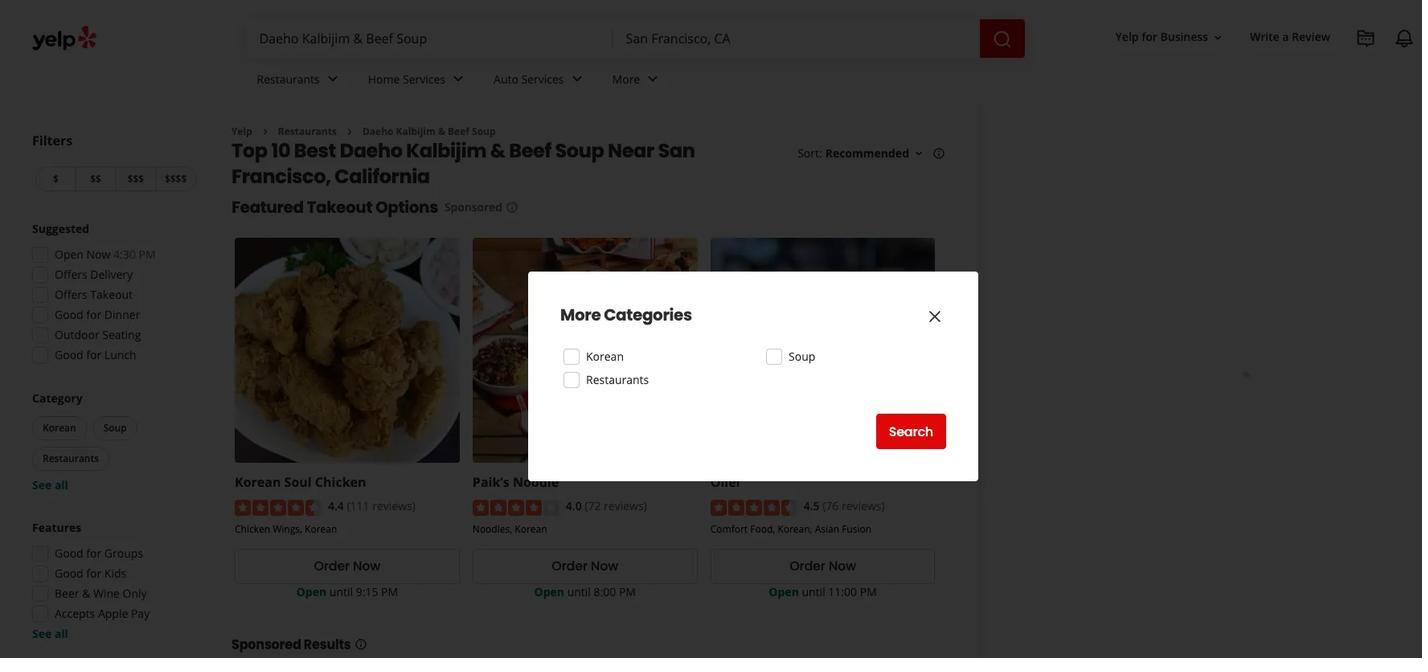 Task type: locate. For each thing, give the bounding box(es) containing it.
see for category
[[32, 478, 52, 493]]

1 until from the left
[[330, 584, 353, 600]]

more inside business categories element
[[613, 71, 640, 87]]

pm right 8:00
[[619, 584, 636, 600]]

yelp for business
[[1116, 29, 1209, 45]]

until left 9:15
[[330, 584, 353, 600]]

0 horizontal spatial yelp
[[232, 125, 252, 138]]

2 24 chevron down v2 image from the left
[[449, 70, 468, 89]]

beef
[[448, 125, 470, 138], [509, 138, 552, 164]]

see all button down the restaurants button
[[32, 478, 68, 493]]

offers down offers delivery
[[55, 287, 87, 302]]

open
[[55, 247, 84, 262], [297, 584, 327, 600], [535, 584, 565, 600], [769, 584, 799, 600]]

0 vertical spatial see
[[32, 478, 52, 493]]

good for kids
[[55, 566, 126, 582]]

services inside auto services link
[[522, 71, 564, 87]]

24 chevron down v2 image
[[323, 70, 342, 89], [449, 70, 468, 89]]

korean,
[[778, 523, 813, 536]]

1 vertical spatial all
[[55, 627, 68, 642]]

$$$$ button
[[155, 167, 196, 191]]

2 horizontal spatial order now link
[[711, 549, 936, 584]]

1 horizontal spatial 24 chevron down v2 image
[[644, 70, 663, 89]]

soup inside top 10 best daeho kalbijim & beef soup near san francisco, california
[[555, 138, 604, 164]]

24 chevron down v2 image for more
[[644, 70, 663, 89]]

10
[[271, 138, 290, 164]]

0 horizontal spatial services
[[403, 71, 446, 87]]

0 horizontal spatial 16 info v2 image
[[354, 638, 367, 651]]

order
[[314, 558, 350, 576], [552, 558, 588, 576], [790, 558, 826, 576]]

pm for ollei
[[860, 584, 877, 600]]

1 see from the top
[[32, 478, 52, 493]]

daeho kalbijim & beef soup link
[[363, 125, 496, 138]]

order now link down the '(111'
[[235, 549, 460, 584]]

near
[[608, 138, 655, 164]]

0 vertical spatial restaurants link
[[244, 58, 355, 105]]

good for good for groups
[[55, 546, 83, 561]]

sponsored left results
[[232, 636, 301, 654]]

for for dinner
[[86, 307, 102, 323]]

good for good for kids
[[55, 566, 83, 582]]

1 vertical spatial 16 info v2 image
[[354, 638, 367, 651]]

order now for ollei
[[790, 558, 857, 576]]

good for groups
[[55, 546, 143, 561]]

$$
[[90, 172, 101, 186]]

all down the restaurants button
[[55, 478, 68, 493]]

open for paik's noodle
[[535, 584, 565, 600]]

restaurants link
[[244, 58, 355, 105], [278, 125, 337, 138]]

seating
[[102, 327, 141, 343]]

now inside the noodles, korean order now
[[591, 558, 619, 576]]

korean down 4.4
[[305, 523, 337, 536]]

1 offers from the top
[[55, 267, 87, 282]]

0 horizontal spatial sponsored
[[232, 636, 301, 654]]

$$$
[[128, 172, 144, 186]]

16 info v2 image
[[933, 147, 946, 160], [354, 638, 367, 651]]

dinner
[[104, 307, 140, 323]]

user actions element
[[1103, 20, 1423, 119]]

3 order from the left
[[790, 558, 826, 576]]

1 vertical spatial see
[[32, 627, 52, 642]]

more categories
[[561, 304, 692, 327]]

reviews) right the '(111'
[[373, 499, 416, 514]]

order up open until 8:00 pm
[[552, 558, 588, 576]]

1 24 chevron down v2 image from the left
[[323, 70, 342, 89]]

0 horizontal spatial 24 chevron down v2 image
[[323, 70, 342, 89]]

0 horizontal spatial order
[[314, 558, 350, 576]]

16 info v2 image
[[506, 201, 519, 214]]

1 vertical spatial sponsored
[[232, 636, 301, 654]]

0 horizontal spatial chicken
[[235, 523, 270, 536]]

2 services from the left
[[522, 71, 564, 87]]

takeout for offers
[[90, 287, 133, 302]]

& inside group
[[82, 586, 90, 602]]

for down good for groups
[[86, 566, 102, 582]]

more for more categories
[[561, 304, 601, 327]]

for inside button
[[1142, 29, 1158, 45]]

1 horizontal spatial beef
[[509, 138, 552, 164]]

1 all from the top
[[55, 478, 68, 493]]

services inside 'home services' link
[[403, 71, 446, 87]]

2 see all button from the top
[[32, 627, 68, 642]]

kalbijim up options
[[406, 138, 487, 164]]

0 vertical spatial see all
[[32, 478, 68, 493]]

2 horizontal spatial until
[[802, 584, 826, 600]]

soul
[[284, 474, 312, 492]]

now up 8:00
[[591, 558, 619, 576]]

2 order from the left
[[552, 558, 588, 576]]

0 horizontal spatial beef
[[448, 125, 470, 138]]

beef inside top 10 best daeho kalbijim & beef soup near san francisco, california
[[509, 138, 552, 164]]

for up good for kids
[[86, 546, 102, 561]]

$ button
[[35, 167, 75, 191]]

more inside dialog
[[561, 304, 601, 327]]

see all for features
[[32, 627, 68, 642]]

24 chevron down v2 image inside more link
[[644, 70, 663, 89]]

pm right 9:15
[[381, 584, 398, 600]]

good up outdoor
[[55, 307, 83, 323]]

fusion
[[842, 523, 872, 536]]

now
[[87, 247, 111, 262], [353, 558, 381, 576], [591, 558, 619, 576], [829, 558, 857, 576]]

soup inside more categories dialog
[[789, 349, 816, 364]]

ollei
[[711, 474, 740, 492]]

yelp link
[[232, 125, 252, 138]]

good for good for lunch
[[55, 347, 83, 363]]

korean down '4 star rating' image
[[515, 523, 547, 536]]

None search field
[[247, 19, 1028, 58]]

0 horizontal spatial order now
[[314, 558, 381, 576]]

reviews) for noodle
[[604, 499, 647, 514]]

open down suggested
[[55, 247, 84, 262]]

open left 11:00
[[769, 584, 799, 600]]

pm right 11:00
[[860, 584, 877, 600]]

1 reviews) from the left
[[373, 499, 416, 514]]

1 horizontal spatial sponsored
[[445, 200, 503, 215]]

0 vertical spatial chicken
[[315, 474, 366, 492]]

services for home services
[[403, 71, 446, 87]]

noodles,
[[473, 523, 513, 536]]

beer
[[55, 586, 79, 602]]

only
[[123, 586, 147, 602]]

reviews)
[[373, 499, 416, 514], [604, 499, 647, 514], [842, 499, 885, 514]]

order now up open until 9:15 pm
[[314, 558, 381, 576]]

good down 'features'
[[55, 546, 83, 561]]

&
[[438, 125, 446, 138], [491, 138, 506, 164], [82, 586, 90, 602]]

2 horizontal spatial reviews)
[[842, 499, 885, 514]]

1 horizontal spatial reviews)
[[604, 499, 647, 514]]

yelp
[[1116, 29, 1139, 45], [232, 125, 252, 138]]

2 horizontal spatial order
[[790, 558, 826, 576]]

2 24 chevron down v2 image from the left
[[644, 70, 663, 89]]

featured
[[232, 197, 304, 219]]

order now link down asian
[[711, 549, 936, 584]]

order now link down (72
[[473, 549, 698, 584]]

see for features
[[32, 627, 52, 642]]

lunch
[[104, 347, 136, 363]]

comfort food, korean, asian fusion
[[711, 523, 872, 536]]

1 vertical spatial see all
[[32, 627, 68, 642]]

0 vertical spatial sponsored
[[445, 200, 503, 215]]

$$ button
[[75, 167, 115, 191]]

2 horizontal spatial &
[[491, 138, 506, 164]]

daeho inside top 10 best daeho kalbijim & beef soup near san francisco, california
[[340, 138, 403, 164]]

san
[[658, 138, 695, 164]]

yelp for business button
[[1110, 23, 1231, 52]]

takeout down california
[[307, 197, 373, 219]]

order up open until 11:00 pm
[[790, 558, 826, 576]]

1 horizontal spatial order now
[[790, 558, 857, 576]]

open down the noodles, korean order now
[[535, 584, 565, 600]]

1 vertical spatial restaurants link
[[278, 125, 337, 138]]

1 horizontal spatial order
[[552, 558, 588, 576]]

more for more
[[613, 71, 640, 87]]

2 until from the left
[[568, 584, 591, 600]]

0 vertical spatial yelp
[[1116, 29, 1139, 45]]

& inside top 10 best daeho kalbijim & beef soup near san francisco, california
[[491, 138, 506, 164]]

0 vertical spatial see all button
[[32, 478, 68, 493]]

1 horizontal spatial 16 info v2 image
[[933, 147, 946, 160]]

group
[[27, 221, 199, 368], [29, 391, 199, 494], [27, 520, 199, 643]]

2 reviews) from the left
[[604, 499, 647, 514]]

restaurants right 16 chevron right v2 image
[[278, 125, 337, 138]]

features
[[32, 520, 81, 536]]

1 order now link from the left
[[235, 549, 460, 584]]

restaurants link up 16 chevron right v2 image
[[244, 58, 355, 105]]

0 horizontal spatial 24 chevron down v2 image
[[568, 70, 587, 89]]

sponsored for sponsored results
[[232, 636, 301, 654]]

reviews) right (72
[[604, 499, 647, 514]]

1 vertical spatial offers
[[55, 287, 87, 302]]

& down auto
[[491, 138, 506, 164]]

2 see from the top
[[32, 627, 52, 642]]

daeho
[[363, 125, 394, 138], [340, 138, 403, 164]]

see all down the restaurants button
[[32, 478, 68, 493]]

1 horizontal spatial more
[[613, 71, 640, 87]]

noodles, korean order now
[[473, 523, 619, 576]]

sponsored left 16 info v2 icon at the left top of the page
[[445, 200, 503, 215]]

3 good from the top
[[55, 546, 83, 561]]

see all down accepts
[[32, 627, 68, 642]]

open up results
[[297, 584, 327, 600]]

beer & wine only
[[55, 586, 147, 602]]

1 see all from the top
[[32, 478, 68, 493]]

ollei link
[[711, 474, 740, 492]]

(72
[[585, 499, 601, 514]]

$$$ button
[[115, 167, 155, 191]]

paik's noodle
[[473, 474, 559, 492]]

& right beer
[[82, 586, 90, 602]]

until left 11:00
[[802, 584, 826, 600]]

0 vertical spatial more
[[613, 71, 640, 87]]

yelp inside yelp for business button
[[1116, 29, 1139, 45]]

24 chevron down v2 image left auto
[[449, 70, 468, 89]]

good up beer
[[55, 566, 83, 582]]

for left "business"
[[1142, 29, 1158, 45]]

more up the "near"
[[613, 71, 640, 87]]

1 vertical spatial see all button
[[32, 627, 68, 642]]

3 reviews) from the left
[[842, 499, 885, 514]]

order inside the noodles, korean order now
[[552, 558, 588, 576]]

paik's noodle link
[[473, 474, 559, 492]]

0 vertical spatial all
[[55, 478, 68, 493]]

& down 'home services' link
[[438, 125, 446, 138]]

for down outdoor seating
[[86, 347, 102, 363]]

services
[[403, 71, 446, 87], [522, 71, 564, 87]]

categories
[[604, 304, 692, 327]]

for for business
[[1142, 29, 1158, 45]]

4.5 star rating image
[[711, 500, 798, 516]]

0 vertical spatial takeout
[[307, 197, 373, 219]]

0 horizontal spatial until
[[330, 584, 353, 600]]

services right auto
[[522, 71, 564, 87]]

offers up offers takeout on the left of the page
[[55, 267, 87, 282]]

1 horizontal spatial yelp
[[1116, 29, 1139, 45]]

until for noodle
[[568, 584, 591, 600]]

pay
[[131, 606, 150, 622]]

0 vertical spatial group
[[27, 221, 199, 368]]

order now link for noodle
[[473, 549, 698, 584]]

until left 8:00
[[568, 584, 591, 600]]

16 chevron down v2 image
[[1212, 31, 1225, 44]]

more link
[[600, 58, 676, 105]]

search
[[889, 423, 934, 441]]

soup button
[[93, 417, 137, 441]]

16 chevron right v2 image
[[259, 125, 272, 138]]

2 see all from the top
[[32, 627, 68, 642]]

1 horizontal spatial services
[[522, 71, 564, 87]]

restaurants down 'korean' "button"
[[43, 452, 99, 466]]

24 chevron down v2 image right auto services
[[568, 70, 587, 89]]

more categories dialog
[[0, 0, 1423, 659]]

1 see all button from the top
[[32, 478, 68, 493]]

4 good from the top
[[55, 566, 83, 582]]

2 vertical spatial group
[[27, 520, 199, 643]]

1 order from the left
[[314, 558, 350, 576]]

order up open until 9:15 pm
[[314, 558, 350, 576]]

restaurants
[[257, 71, 320, 87], [278, 125, 337, 138], [586, 372, 649, 388], [43, 452, 99, 466]]

yelp left "business"
[[1116, 29, 1139, 45]]

1 horizontal spatial chicken
[[315, 474, 366, 492]]

write a review
[[1251, 29, 1331, 45]]

order now
[[314, 558, 381, 576], [790, 558, 857, 576]]

groups
[[104, 546, 143, 561]]

kalbijim inside top 10 best daeho kalbijim & beef soup near san francisco, california
[[406, 138, 487, 164]]

1 services from the left
[[403, 71, 446, 87]]

1 24 chevron down v2 image from the left
[[568, 70, 587, 89]]

24 chevron down v2 image
[[568, 70, 587, 89], [644, 70, 663, 89]]

group containing features
[[27, 520, 199, 643]]

order now for korean soul chicken
[[314, 558, 381, 576]]

all
[[55, 478, 68, 493], [55, 627, 68, 642]]

1 horizontal spatial order now link
[[473, 549, 698, 584]]

order now up open until 11:00 pm
[[790, 558, 857, 576]]

0 vertical spatial offers
[[55, 267, 87, 282]]

sort:
[[798, 146, 823, 161]]

more
[[613, 71, 640, 87], [561, 304, 601, 327]]

restaurants up 16 chevron right v2 image
[[257, 71, 320, 87]]

see all button down accepts
[[32, 627, 68, 642]]

reviews) up 'fusion' at the bottom of page
[[842, 499, 885, 514]]

0 horizontal spatial order now link
[[235, 549, 460, 584]]

all for category
[[55, 478, 68, 493]]

soup
[[472, 125, 496, 138], [555, 138, 604, 164], [789, 349, 816, 364], [103, 421, 127, 435]]

order now link for soul
[[235, 549, 460, 584]]

1 good from the top
[[55, 307, 83, 323]]

1 order now from the left
[[314, 558, 381, 576]]

daeho right best
[[340, 138, 403, 164]]

0 horizontal spatial &
[[82, 586, 90, 602]]

2 order now link from the left
[[473, 549, 698, 584]]

good down outdoor
[[55, 347, 83, 363]]

24 chevron down v2 image inside 'home services' link
[[449, 70, 468, 89]]

chicken up 4.4
[[315, 474, 366, 492]]

korean down more categories
[[586, 349, 624, 364]]

0 horizontal spatial takeout
[[90, 287, 133, 302]]

1 vertical spatial takeout
[[90, 287, 133, 302]]

all down accepts
[[55, 627, 68, 642]]

0 horizontal spatial reviews)
[[373, 499, 416, 514]]

filters
[[32, 132, 73, 150]]

yelp left 16 chevron right v2 image
[[232, 125, 252, 138]]

beef up 16 info v2 icon at the left top of the page
[[509, 138, 552, 164]]

asian
[[815, 523, 840, 536]]

takeout
[[307, 197, 373, 219], [90, 287, 133, 302]]

1 vertical spatial more
[[561, 304, 601, 327]]

2 good from the top
[[55, 347, 83, 363]]

restaurants link right 16 chevron right v2 image
[[278, 125, 337, 138]]

group containing category
[[29, 391, 199, 494]]

1 horizontal spatial until
[[568, 584, 591, 600]]

see all button for category
[[32, 478, 68, 493]]

2 order now from the left
[[790, 558, 857, 576]]

2 all from the top
[[55, 627, 68, 642]]

open for korean soul chicken
[[297, 584, 327, 600]]

pm
[[139, 247, 156, 262], [381, 584, 398, 600], [619, 584, 636, 600], [860, 584, 877, 600]]

0 horizontal spatial more
[[561, 304, 601, 327]]

takeout down delivery at the left top of the page
[[90, 287, 133, 302]]

$
[[53, 172, 59, 186]]

chicken down 4.4 star rating image at the left bottom of the page
[[235, 523, 270, 536]]

1 vertical spatial yelp
[[232, 125, 252, 138]]

2 offers from the top
[[55, 287, 87, 302]]

beef down 'home services' link
[[448, 125, 470, 138]]

1 horizontal spatial takeout
[[307, 197, 373, 219]]

more left 'categories'
[[561, 304, 601, 327]]

for
[[1142, 29, 1158, 45], [86, 307, 102, 323], [86, 347, 102, 363], [86, 546, 102, 561], [86, 566, 102, 582]]

services right home
[[403, 71, 446, 87]]

24 chevron down v2 image left home
[[323, 70, 342, 89]]

soup inside button
[[103, 421, 127, 435]]

offers
[[55, 267, 87, 282], [55, 287, 87, 302]]

1 vertical spatial group
[[29, 391, 199, 494]]

korean down category
[[43, 421, 76, 435]]

offers for offers delivery
[[55, 267, 87, 282]]

24 chevron down v2 image inside auto services link
[[568, 70, 587, 89]]

restaurants down more categories
[[586, 372, 649, 388]]

for down offers takeout on the left of the page
[[86, 307, 102, 323]]

1 horizontal spatial 24 chevron down v2 image
[[449, 70, 468, 89]]

group containing suggested
[[27, 221, 199, 368]]

order now link
[[235, 549, 460, 584], [473, 549, 698, 584], [711, 549, 936, 584]]

24 chevron down v2 image up the "near"
[[644, 70, 663, 89]]

suggested
[[32, 221, 89, 236]]

korean
[[586, 349, 624, 364], [43, 421, 76, 435], [235, 474, 281, 492], [305, 523, 337, 536], [515, 523, 547, 536]]



Task type: describe. For each thing, give the bounding box(es) containing it.
3 order now link from the left
[[711, 549, 936, 584]]

comfort
[[711, 523, 748, 536]]

restaurants button
[[32, 447, 109, 471]]

for for kids
[[86, 566, 102, 582]]

good for dinner
[[55, 307, 140, 323]]

apple
[[98, 606, 128, 622]]

california
[[335, 164, 430, 190]]

until for soul
[[330, 584, 353, 600]]

0 vertical spatial 16 info v2 image
[[933, 147, 946, 160]]

best
[[294, 138, 336, 164]]

4:30
[[114, 247, 136, 262]]

business categories element
[[244, 58, 1423, 105]]

food,
[[751, 523, 776, 536]]

now up 11:00
[[829, 558, 857, 576]]

for for groups
[[86, 546, 102, 561]]

open until 11:00 pm
[[769, 584, 877, 600]]

pm for korean soul chicken
[[381, 584, 398, 600]]

services for auto services
[[522, 71, 564, 87]]

order for korean soul chicken
[[314, 558, 350, 576]]

pm for paik's noodle
[[619, 584, 636, 600]]

takeout for featured
[[307, 197, 373, 219]]

wine
[[93, 586, 120, 602]]

search button
[[876, 414, 947, 450]]

4.0
[[566, 499, 582, 514]]

auto services
[[494, 71, 564, 87]]

auto
[[494, 71, 519, 87]]

open until 8:00 pm
[[535, 584, 636, 600]]

$$$$
[[165, 172, 187, 186]]

order for ollei
[[790, 558, 826, 576]]

(111
[[347, 499, 370, 514]]

good for good for dinner
[[55, 307, 83, 323]]

24 chevron down v2 image for restaurants
[[323, 70, 342, 89]]

4.0 (72 reviews)
[[566, 499, 647, 514]]

paik's
[[473, 474, 510, 492]]

24 chevron down v2 image for home services
[[449, 70, 468, 89]]

4.4 (111 reviews)
[[328, 499, 416, 514]]

all for features
[[55, 627, 68, 642]]

kalbijim down 'home services' link
[[396, 125, 436, 138]]

8:00
[[594, 584, 616, 600]]

4.4 star rating image
[[235, 500, 322, 516]]

now up offers delivery
[[87, 247, 111, 262]]

search image
[[993, 29, 1012, 49]]

home services link
[[355, 58, 481, 105]]

accepts
[[55, 606, 95, 622]]

4.5 (76 reviews)
[[804, 499, 885, 514]]

featured takeout options
[[232, 197, 438, 219]]

home
[[368, 71, 400, 87]]

4.5
[[804, 499, 820, 514]]

open for ollei
[[769, 584, 799, 600]]

4 star rating image
[[473, 500, 560, 516]]

auto services link
[[481, 58, 600, 105]]

a
[[1283, 29, 1290, 45]]

write
[[1251, 29, 1280, 45]]

see all for category
[[32, 478, 68, 493]]

pm right 4:30
[[139, 247, 156, 262]]

korean inside "button"
[[43, 421, 76, 435]]

daeho kalbijim & beef soup
[[363, 125, 496, 138]]

write a review link
[[1244, 23, 1338, 52]]

9:15
[[356, 584, 378, 600]]

korean inside more categories dialog
[[586, 349, 624, 364]]

offers delivery
[[55, 267, 133, 282]]

restaurants inside the restaurants button
[[43, 452, 99, 466]]

offers for offers takeout
[[55, 287, 87, 302]]

daeho right 16 chevron right v2 icon
[[363, 125, 394, 138]]

delivery
[[90, 267, 133, 282]]

11:00
[[829, 584, 858, 600]]

1 vertical spatial chicken
[[235, 523, 270, 536]]

top
[[232, 138, 268, 164]]

restaurants inside more categories dialog
[[586, 372, 649, 388]]

offers takeout
[[55, 287, 133, 302]]

good for lunch
[[55, 347, 136, 363]]

yelp for yelp for business
[[1116, 29, 1139, 45]]

accepts apple pay
[[55, 606, 150, 622]]

outdoor
[[55, 327, 99, 343]]

korean up 4.4 star rating image at the left bottom of the page
[[235, 474, 281, 492]]

reviews) for soul
[[373, 499, 416, 514]]

now up 9:15
[[353, 558, 381, 576]]

korean inside the noodles, korean order now
[[515, 523, 547, 536]]

3 until from the left
[[802, 584, 826, 600]]

business
[[1161, 29, 1209, 45]]

16 chevron right v2 image
[[343, 125, 356, 138]]

top 10 best daeho kalbijim & beef soup near san francisco, california
[[232, 138, 695, 190]]

outdoor seating
[[55, 327, 141, 343]]

4.4
[[328, 499, 344, 514]]

restaurants inside business categories element
[[257, 71, 320, 87]]

notifications image
[[1396, 29, 1415, 48]]

home services
[[368, 71, 446, 87]]

for for lunch
[[86, 347, 102, 363]]

kids
[[104, 566, 126, 582]]

yelp for yelp link on the top of the page
[[232, 125, 252, 138]]

see all button for features
[[32, 627, 68, 642]]

review
[[1293, 29, 1331, 45]]

24 chevron down v2 image for auto services
[[568, 70, 587, 89]]

projects image
[[1357, 29, 1376, 48]]

korean soul chicken link
[[235, 474, 366, 492]]

korean soul chicken
[[235, 474, 366, 492]]

1 horizontal spatial &
[[438, 125, 446, 138]]

(76
[[823, 499, 839, 514]]

close image
[[926, 307, 945, 326]]

sponsored for sponsored
[[445, 200, 503, 215]]

noodle
[[513, 474, 559, 492]]

open until 9:15 pm
[[297, 584, 398, 600]]

open now 4:30 pm
[[55, 247, 156, 262]]

francisco,
[[232, 164, 331, 190]]

korean button
[[32, 417, 87, 441]]

sponsored results
[[232, 636, 351, 654]]

options
[[376, 197, 438, 219]]



Task type: vqa. For each thing, say whether or not it's contained in the screenshot.
4.5 STAR RATING Image at bottom
yes



